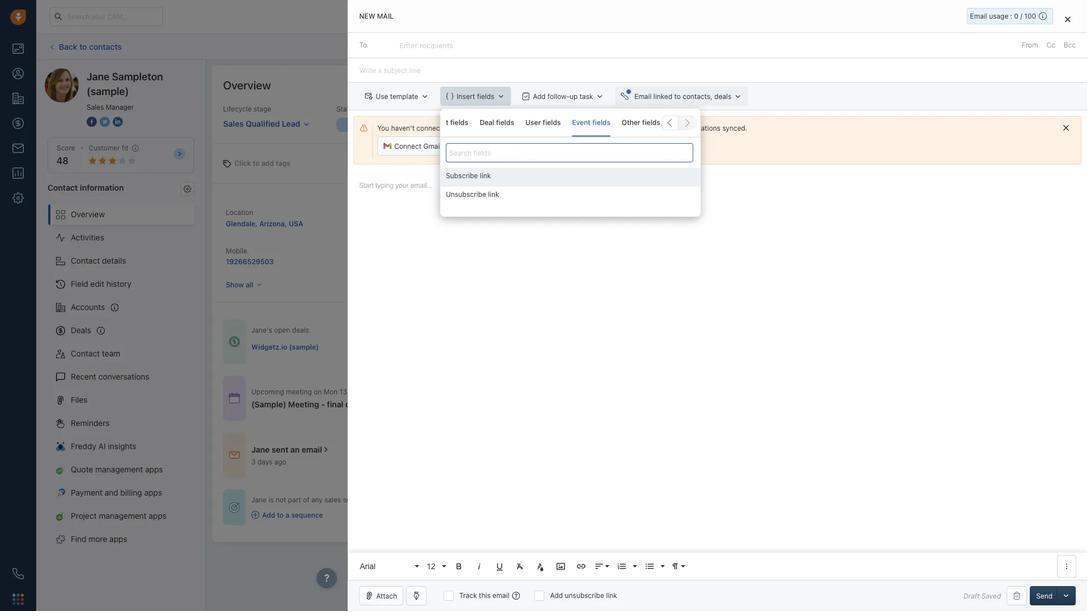 Task type: describe. For each thing, give the bounding box(es) containing it.
deal inside add deal button
[[1011, 43, 1025, 51]]

customize
[[1000, 81, 1034, 89]]

jane for jane sent an email 3 days ago
[[251, 445, 270, 454]]

Search your CRM... text field
[[50, 7, 163, 26]]

widgetz.io (sample) link for accounts
[[425, 219, 492, 227]]

connect gmail
[[394, 142, 441, 150]]

not
[[276, 496, 286, 504]]

unsubscribe
[[565, 592, 604, 600]]

container_wx8msf4aqz5i3rn1 image for jane's open deals
[[229, 336, 240, 348]]

add to a sequence
[[262, 511, 323, 519]]

accounts for accounts
[[71, 303, 105, 312]]

recent conversations
[[71, 372, 149, 382]]

widgetz.io inside accounts widgetz.io (sample)
[[425, 219, 461, 227]]

freddy
[[71, 442, 96, 451]]

2 vertical spatial link
[[606, 592, 617, 600]]

a inside button
[[498, 142, 502, 150]]

recent
[[71, 372, 96, 382]]

add deal button
[[980, 37, 1031, 56]]

event
[[572, 119, 591, 127]]

deals inside button
[[714, 92, 731, 100]]

mobile 19266529503
[[226, 247, 274, 266]]

ordered list image
[[617, 562, 627, 572]]

add for add unsubscribe link
[[550, 592, 563, 600]]

activities
[[71, 233, 104, 242]]

saved
[[982, 592, 1001, 600]]

deal fields link
[[480, 109, 514, 137]]

meeting
[[286, 388, 312, 396]]

management for quote
[[95, 465, 143, 475]]

files
[[71, 396, 88, 405]]

from
[[1022, 41, 1038, 49]]

management for project
[[99, 512, 147, 521]]

you
[[377, 124, 389, 132]]

container_wx8msf4aqz5i3rn1 image inside add to a sequence link
[[251, 511, 259, 519]]

connected
[[417, 124, 451, 132]]

add for add deal
[[997, 43, 1009, 51]]

widgetz.io (sample)
[[251, 343, 319, 351]]

orlandogary85@gmail.com
[[452, 124, 543, 132]]

jane sent an email 3 days ago
[[251, 445, 322, 466]]

all
[[246, 281, 253, 289]]

sent
[[272, 445, 288, 454]]

apps for find more apps
[[109, 535, 127, 544]]

account fields link
[[421, 109, 468, 137]]

find
[[71, 535, 86, 544]]

add
[[261, 159, 274, 167]]

paragraph format image
[[670, 562, 680, 572]]

facebook circled image
[[87, 116, 97, 128]]

48
[[57, 156, 68, 166]]

email for an
[[302, 445, 322, 454]]

quote
[[71, 465, 93, 475]]

glendale,
[[226, 220, 258, 228]]

mon
[[324, 388, 338, 396]]

add for add to a sequence
[[262, 511, 275, 519]]

contact details
[[71, 256, 126, 266]]

show all
[[226, 281, 253, 289]]

dialog containing arial
[[348, 0, 1087, 612]]

send
[[1036, 592, 1053, 600]]

text color image
[[535, 562, 546, 572]]

(sample) for sampleton
[[87, 85, 129, 97]]

group containing subscribe link
[[440, 168, 701, 206]]

quote management apps
[[71, 465, 163, 475]]

lead
[[282, 119, 300, 128]]

container_wx8msf4aqz5i3rn1 image for 3 days ago
[[229, 450, 240, 461]]

field edit history
[[71, 279, 131, 289]]

customize overview button
[[983, 77, 1070, 93]]

insights
[[108, 442, 136, 451]]

email image
[[975, 12, 983, 21]]

deal fields
[[480, 119, 514, 127]]

user fields link
[[526, 109, 561, 137]]

interested link
[[581, 118, 703, 132]]

align image
[[594, 562, 604, 572]]

freshworks switcher image
[[12, 594, 24, 605]]

email for email linked to contacts, deals
[[634, 92, 651, 100]]

send button
[[1030, 587, 1059, 606]]

sales qualified lead link
[[223, 114, 310, 130]]

from
[[384, 388, 398, 396]]

1 2023 from the left
[[365, 388, 382, 396]]

template
[[390, 92, 418, 100]]

email for email usage : 0 / 100
[[970, 12, 987, 20]]

user fields
[[526, 119, 561, 127]]

connect for connect gmail
[[394, 142, 421, 150]]

Write a subject line text field
[[348, 58, 1087, 82]]

0
[[1014, 12, 1019, 20]]

add for add follow-up task
[[533, 92, 546, 100]]

sequence
[[291, 511, 323, 519]]

:
[[1010, 12, 1012, 20]]

2 nov, from the left
[[455, 388, 469, 396]]

jane's
[[251, 327, 272, 334]]

new for new
[[394, 121, 408, 129]]

apps right billing
[[144, 488, 162, 498]]

phone element
[[7, 563, 29, 585]]

23:30
[[400, 388, 419, 396]]

at
[[490, 388, 496, 396]]

12
[[427, 562, 435, 571]]

arizona,
[[259, 220, 287, 228]]

fields for event fields
[[592, 119, 610, 127]]

back to contacts
[[59, 42, 122, 51]]

clear formatting image
[[515, 562, 525, 572]]

0 vertical spatial the
[[553, 124, 563, 132]]

score
[[57, 144, 75, 152]]

show
[[226, 281, 244, 289]]

now
[[619, 124, 632, 132]]

deal inside upcoming meeting on mon 13 nov, 2023 from 23:30 to wed 15 nov, 2023 at 00:00 (sample) meeting - final discussion about the deal
[[427, 400, 443, 409]]

meeting
[[288, 400, 319, 409]]

sales qualified lead
[[223, 119, 300, 128]]

3
[[251, 458, 256, 466]]

new for new mail
[[359, 12, 375, 20]]

ai
[[98, 442, 106, 451]]

sales
[[325, 496, 341, 504]]

0 vertical spatial conversations
[[676, 124, 721, 132]]

00:00
[[498, 388, 517, 396]]

and
[[105, 488, 118, 498]]

jane is not part of any sales sequence.
[[251, 496, 376, 504]]

follow-
[[548, 92, 570, 100]]

2 2023 from the left
[[471, 388, 488, 396]]

Enter recipients text field
[[399, 36, 455, 54]]

account
[[421, 119, 448, 127]]

15
[[446, 388, 453, 396]]

accounts widgetz.io (sample)
[[425, 208, 492, 227]]

the inside upcoming meeting on mon 13 nov, 2023 from 23:30 to wed 15 nov, 2023 at 00:00 (sample) meeting - final discussion about the deal
[[412, 400, 425, 409]]

connect a different email button
[[452, 137, 556, 156]]

this
[[479, 592, 491, 600]]

(sample) for widgetz.io
[[463, 219, 492, 227]]

user
[[526, 119, 541, 127]]

12 button
[[423, 555, 448, 578]]

linkedin circled image
[[113, 116, 123, 128]]



Task type: locate. For each thing, give the bounding box(es) containing it.
(sample) down open
[[289, 343, 319, 351]]

other fields link
[[622, 109, 660, 137]]

(sample) inside accounts widgetz.io (sample)
[[463, 219, 492, 227]]

email right this
[[493, 592, 509, 600]]

to inside button
[[674, 92, 681, 100]]

widgetz.io down unsubscribe
[[425, 219, 461, 227]]

1 vertical spatial email
[[634, 92, 651, 100]]

0 horizontal spatial widgetz.io (sample) link
[[251, 342, 319, 352]]

apps for project management apps
[[149, 512, 167, 521]]

connect a different email
[[469, 142, 550, 150]]

other fields
[[622, 119, 660, 127]]

unordered list image
[[645, 562, 655, 572]]

0 vertical spatial link
[[480, 172, 491, 180]]

is
[[269, 496, 274, 504]]

0 vertical spatial deal
[[1011, 43, 1025, 51]]

insert image (⌘p) image
[[556, 562, 566, 572]]

email inside jane sent an email 3 days ago
[[302, 445, 322, 454]]

email for different
[[533, 142, 550, 150]]

1 horizontal spatial a
[[498, 142, 502, 150]]

attach button
[[359, 587, 403, 606]]

bold (⌘b) image
[[454, 562, 464, 572]]

0 horizontal spatial overview
[[71, 210, 105, 219]]

1 vertical spatial contact
[[71, 256, 100, 266]]

2023 up discussion in the bottom left of the page
[[365, 388, 382, 396]]

jane up the "days"
[[251, 445, 270, 454]]

gmail
[[423, 142, 441, 150]]

accounts inside accounts widgetz.io (sample)
[[425, 208, 455, 215]]

deal down 0 on the top right of page
[[1011, 43, 1025, 51]]

2 horizontal spatial email
[[533, 142, 550, 150]]

1 vertical spatial jane
[[251, 445, 270, 454]]

0 horizontal spatial sales
[[87, 103, 104, 111]]

1 horizontal spatial overview
[[223, 78, 271, 91]]

customer
[[89, 144, 120, 152]]

sequence.
[[343, 496, 376, 504]]

link for unsubscribe link
[[488, 191, 499, 199]]

email linked to contacts, deals
[[634, 92, 731, 100]]

contact
[[48, 183, 78, 192], [71, 256, 100, 266], [71, 349, 100, 358]]

the left crm.
[[553, 124, 563, 132]]

contact for contact team
[[71, 349, 100, 358]]

0 vertical spatial container_wx8msf4aqz5i3rn1 image
[[229, 393, 240, 404]]

an
[[290, 445, 300, 454]]

apps for quote management apps
[[145, 465, 163, 475]]

draft
[[964, 592, 980, 600]]

email right an
[[302, 445, 322, 454]]

1 horizontal spatial accounts
[[425, 208, 455, 215]]

use template
[[376, 92, 418, 100]]

connect gmail button
[[377, 137, 448, 156]]

email down user fields link
[[533, 142, 550, 150]]

insert fields
[[457, 92, 494, 100]]

0 horizontal spatial (sample)
[[87, 85, 129, 97]]

the down "23:30"
[[412, 400, 425, 409]]

use
[[376, 92, 388, 100]]

container_wx8msf4aqz5i3rn1 image
[[229, 336, 240, 348], [229, 502, 240, 513], [251, 511, 259, 519]]

0 vertical spatial management
[[95, 465, 143, 475]]

1 vertical spatial management
[[99, 512, 147, 521]]

payment
[[71, 488, 103, 498]]

2023 left at
[[471, 388, 488, 396]]

(sample)
[[251, 400, 286, 409]]

email left usage
[[970, 12, 987, 20]]

mng settings image
[[183, 185, 191, 193]]

fields for insert fields
[[477, 92, 494, 100]]

nov, right the 15
[[455, 388, 469, 396]]

management up payment and billing apps at the left of the page
[[95, 465, 143, 475]]

deal
[[480, 119, 494, 127]]

jane's open deals
[[251, 327, 309, 334]]

the
[[553, 124, 563, 132], [412, 400, 425, 409]]

0 vertical spatial email
[[533, 142, 550, 150]]

fields for deal fields
[[496, 119, 514, 127]]

tags
[[276, 159, 290, 167]]

jane for jane is not part of any sales sequence.
[[251, 496, 267, 504]]

add inside add to a sequence link
[[262, 511, 275, 519]]

0 horizontal spatial deal
[[427, 400, 443, 409]]

1 vertical spatial link
[[488, 191, 499, 199]]

2 vertical spatial email
[[493, 592, 509, 600]]

find more apps
[[71, 535, 127, 544]]

1 vertical spatial email
[[302, 445, 322, 454]]

details
[[102, 256, 126, 266]]

interested button
[[581, 118, 703, 132]]

1 vertical spatial container_wx8msf4aqz5i3rn1 image
[[229, 450, 240, 461]]

close image
[[1065, 16, 1071, 22]]

nov, right the 13
[[349, 388, 363, 396]]

2 container_wx8msf4aqz5i3rn1 image from the top
[[229, 450, 240, 461]]

mail
[[377, 12, 394, 20]]

1 horizontal spatial widgetz.io (sample) link
[[425, 219, 492, 227]]

deals right "contacts," on the right top of page
[[714, 92, 731, 100]]

1 horizontal spatial email
[[970, 12, 987, 20]]

(sample) up sales manager
[[87, 85, 129, 97]]

upcoming
[[251, 388, 284, 396]]

jane inside jane sampleton (sample)
[[87, 70, 110, 82]]

0 horizontal spatial conversations
[[98, 372, 149, 382]]

application
[[348, 170, 1087, 580]]

more
[[89, 535, 107, 544]]

a down not
[[286, 511, 289, 519]]

unsubscribe link
[[446, 191, 499, 199]]

add left from
[[997, 43, 1009, 51]]

apps down payment and billing apps at the left of the page
[[149, 512, 167, 521]]

new left mail
[[359, 12, 375, 20]]

it
[[613, 124, 617, 132]]

jane down 'contacts' at top left
[[87, 70, 110, 82]]

0 vertical spatial sales
[[87, 103, 104, 111]]

0 vertical spatial contact
[[48, 183, 78, 192]]

wed
[[429, 388, 444, 396]]

connect for connect a different email
[[469, 142, 496, 150]]

container_wx8msf4aqz5i3rn1 image for jane is not part of any sales sequence.
[[229, 502, 240, 513]]

contact information
[[48, 183, 124, 192]]

container_wx8msf4aqz5i3rn1 image for (sample) meeting - final discussion about the deal
[[229, 393, 240, 404]]

0 horizontal spatial nov,
[[349, 388, 363, 396]]

1 horizontal spatial (sample)
[[289, 343, 319, 351]]

jane left is
[[251, 496, 267, 504]]

sales up the facebook circled icon
[[87, 103, 104, 111]]

container_wx8msf4aqz5i3rn1 image left the add to a sequence
[[251, 511, 259, 519]]

0 vertical spatial (sample)
[[87, 85, 129, 97]]

0 horizontal spatial widgetz.io
[[251, 343, 287, 351]]

jane inside jane sent an email 3 days ago
[[251, 445, 270, 454]]

connect down haven't
[[394, 142, 421, 150]]

add inside add deal button
[[997, 43, 1009, 51]]

a left different at the top left of page
[[498, 142, 502, 150]]

19266529503
[[226, 258, 274, 266]]

dialog
[[348, 0, 1087, 612]]

application containing arial
[[348, 170, 1087, 580]]

back to contacts link
[[48, 38, 122, 56]]

container_wx8msf4aqz5i3rn1 image left is
[[229, 502, 240, 513]]

apps up payment and billing apps at the left of the page
[[145, 465, 163, 475]]

widgetz.io (sample) link down unsubscribe
[[425, 219, 492, 227]]

1 container_wx8msf4aqz5i3rn1 image from the top
[[229, 393, 240, 404]]

0 vertical spatial overview
[[223, 78, 271, 91]]

deal down wed
[[427, 400, 443, 409]]

2 vertical spatial jane
[[251, 496, 267, 504]]

new link
[[336, 118, 459, 132]]

0 vertical spatial deals
[[714, 92, 731, 100]]

days
[[258, 458, 273, 466]]

1 vertical spatial deals
[[292, 327, 309, 334]]

0 vertical spatial email
[[970, 12, 987, 20]]

fields for other fields
[[642, 119, 660, 127]]

new mail
[[359, 12, 394, 20]]

draft saved
[[964, 592, 1001, 600]]

italic (⌘i) image
[[474, 562, 484, 572]]

team
[[102, 349, 120, 358]]

arial
[[360, 562, 376, 571]]

0 vertical spatial accounts
[[425, 208, 455, 215]]

phone image
[[12, 569, 24, 580]]

(sample) inside jane sampleton (sample)
[[87, 85, 129, 97]]

add left unsubscribe
[[550, 592, 563, 600]]

subscribe link
[[446, 172, 491, 180]]

0 vertical spatial jane
[[87, 70, 110, 82]]

payment and billing apps
[[71, 488, 162, 498]]

email left linked
[[634, 92, 651, 100]]

part
[[288, 496, 301, 504]]

underline (⌘u) image
[[495, 562, 505, 572]]

contact up recent
[[71, 349, 100, 358]]

widgetz.io down jane's
[[251, 343, 287, 351]]

1 vertical spatial widgetz.io
[[251, 343, 287, 351]]

crm.
[[565, 124, 582, 132]]

0 vertical spatial a
[[498, 142, 502, 150]]

container_wx8msf4aqz5i3rn1 image left upcoming on the bottom of page
[[229, 393, 240, 404]]

sales down the lifecycle
[[223, 119, 244, 128]]

1 vertical spatial sales
[[223, 119, 244, 128]]

subscribe
[[446, 172, 478, 180]]

cc
[[1047, 41, 1055, 49]]

2 vertical spatial contact
[[71, 349, 100, 358]]

customize overview
[[1000, 81, 1064, 89]]

1 vertical spatial (sample)
[[463, 219, 492, 227]]

1 horizontal spatial nov,
[[455, 388, 469, 396]]

contact down activities
[[71, 256, 100, 266]]

jane for jane sampleton (sample)
[[87, 70, 110, 82]]

nov,
[[349, 388, 363, 396], [455, 388, 469, 396]]

0 horizontal spatial email
[[634, 92, 651, 100]]

accounts up deals
[[71, 303, 105, 312]]

unsubscribe
[[446, 191, 486, 199]]

contact for contact information
[[48, 183, 78, 192]]

1 vertical spatial the
[[412, 400, 425, 409]]

new right you
[[394, 121, 408, 129]]

connect down orlandogary85@gmail.com
[[469, 142, 496, 150]]

more misc image
[[1062, 562, 1072, 572]]

0 horizontal spatial connect
[[394, 142, 421, 150]]

widgetz.io (sample) link down open
[[251, 342, 319, 352]]

2 horizontal spatial connect
[[584, 124, 611, 132]]

other
[[622, 119, 640, 127]]

twitter circled image
[[100, 116, 110, 128]]

1 horizontal spatial email
[[493, 592, 509, 600]]

sales for sales manager
[[87, 103, 104, 111]]

widgetz.io (sample) link for jane's open deals
[[251, 342, 319, 352]]

fields inside dropdown button
[[477, 92, 494, 100]]

apps right more
[[109, 535, 127, 544]]

fields for user fields
[[543, 119, 561, 127]]

lifecycle
[[223, 105, 252, 113]]

0 horizontal spatial new
[[359, 12, 375, 20]]

conversations right your
[[676, 124, 721, 132]]

to
[[359, 41, 367, 49]]

sales for sales qualified lead
[[223, 119, 244, 128]]

0 horizontal spatial accounts
[[71, 303, 105, 312]]

Search fields search field
[[446, 143, 693, 163]]

1 horizontal spatial sales
[[223, 119, 244, 128]]

attach
[[376, 592, 397, 600]]

contact down '48' button
[[48, 183, 78, 192]]

overview up activities
[[71, 210, 105, 219]]

qualified
[[246, 119, 280, 128]]

to inside upcoming meeting on mon 13 nov, 2023 from 23:30 to wed 15 nov, 2023 at 00:00 (sample) meeting - final discussion about the deal
[[421, 388, 428, 396]]

overview up lifecycle stage
[[223, 78, 271, 91]]

synced.
[[722, 124, 747, 132]]

1 horizontal spatial deal
[[1011, 43, 1025, 51]]

connect left the it
[[584, 124, 611, 132]]

0 horizontal spatial deals
[[292, 327, 309, 334]]

container_wx8msf4aqz5i3rn1 image
[[229, 393, 240, 404], [229, 450, 240, 461]]

janesampleton@gmail.com
[[624, 219, 714, 227]]

insert link (⌘k) image
[[576, 562, 586, 572]]

(sample)
[[87, 85, 129, 97], [463, 219, 492, 227], [289, 343, 319, 351]]

sales
[[87, 103, 104, 111], [223, 119, 244, 128]]

0 horizontal spatial the
[[412, 400, 425, 409]]

track this email
[[459, 592, 509, 600]]

container_wx8msf4aqz5i3rn1 image left "3"
[[229, 450, 240, 461]]

0 vertical spatial new
[[359, 12, 375, 20]]

email inside button
[[634, 92, 651, 100]]

link for subscribe link
[[480, 172, 491, 180]]

overview
[[1036, 81, 1064, 89]]

conversations down 'team'
[[98, 372, 149, 382]]

1 nov, from the left
[[349, 388, 363, 396]]

(sample) down unsubscribe link
[[463, 219, 492, 227]]

accounts for accounts widgetz.io (sample)
[[425, 208, 455, 215]]

contact for contact details
[[71, 256, 100, 266]]

add left follow- on the right top of page
[[533, 92, 546, 100]]

linked
[[653, 92, 672, 100]]

1 vertical spatial a
[[286, 511, 289, 519]]

2 vertical spatial (sample)
[[289, 343, 319, 351]]

0 vertical spatial widgetz.io (sample) link
[[425, 219, 492, 227]]

1 horizontal spatial 2023
[[471, 388, 488, 396]]

stage
[[254, 105, 271, 113]]

1 horizontal spatial conversations
[[676, 124, 721, 132]]

1 horizontal spatial new
[[394, 121, 408, 129]]

1 vertical spatial accounts
[[71, 303, 105, 312]]

0 horizontal spatial 2023
[[365, 388, 382, 396]]

add
[[997, 43, 1009, 51], [533, 92, 546, 100], [262, 511, 275, 519], [550, 592, 563, 600]]

0 horizontal spatial a
[[286, 511, 289, 519]]

0 horizontal spatial email
[[302, 445, 322, 454]]

accounts down unsubscribe
[[425, 208, 455, 215]]

container_wx8msf4aqz5i3rn1 image left widgetz.io (sample) on the bottom of page
[[229, 336, 240, 348]]

1 horizontal spatial connect
[[469, 142, 496, 150]]

connect
[[584, 124, 611, 132], [394, 142, 421, 150], [469, 142, 496, 150]]

keep
[[643, 124, 658, 132]]

2 horizontal spatial (sample)
[[463, 219, 492, 227]]

100
[[1025, 12, 1036, 20]]

fields for account fields
[[450, 119, 468, 127]]

1 vertical spatial new
[[394, 121, 408, 129]]

1 vertical spatial widgetz.io (sample) link
[[251, 342, 319, 352]]

edit
[[90, 279, 104, 289]]

0 vertical spatial widgetz.io
[[425, 219, 461, 227]]

email linked to contacts, deals button
[[615, 87, 748, 106]]

1 vertical spatial conversations
[[98, 372, 149, 382]]

add follow-up task button
[[516, 87, 609, 106], [516, 87, 609, 106]]

1 horizontal spatial deals
[[714, 92, 731, 100]]

add follow-up task
[[533, 92, 593, 100]]

deals right open
[[292, 327, 309, 334]]

usage
[[989, 12, 1008, 20]]

use template button
[[359, 87, 435, 106]]

add down is
[[262, 511, 275, 519]]

1 vertical spatial deal
[[427, 400, 443, 409]]

sampleton
[[112, 70, 163, 82]]

1 horizontal spatial widgetz.io
[[425, 219, 461, 227]]

1 horizontal spatial the
[[553, 124, 563, 132]]

contact team
[[71, 349, 120, 358]]

management down payment and billing apps at the left of the page
[[99, 512, 147, 521]]

customer fit
[[89, 144, 128, 152]]

1 vertical spatial overview
[[71, 210, 105, 219]]

location glendale, arizona, usa
[[226, 208, 303, 228]]

deal
[[1011, 43, 1025, 51], [427, 400, 443, 409]]

apps
[[145, 465, 163, 475], [144, 488, 162, 498], [149, 512, 167, 521], [109, 535, 127, 544]]

email inside button
[[533, 142, 550, 150]]

group
[[440, 168, 701, 206]]



Task type: vqa. For each thing, say whether or not it's contained in the screenshot.
Email in the button
yes



